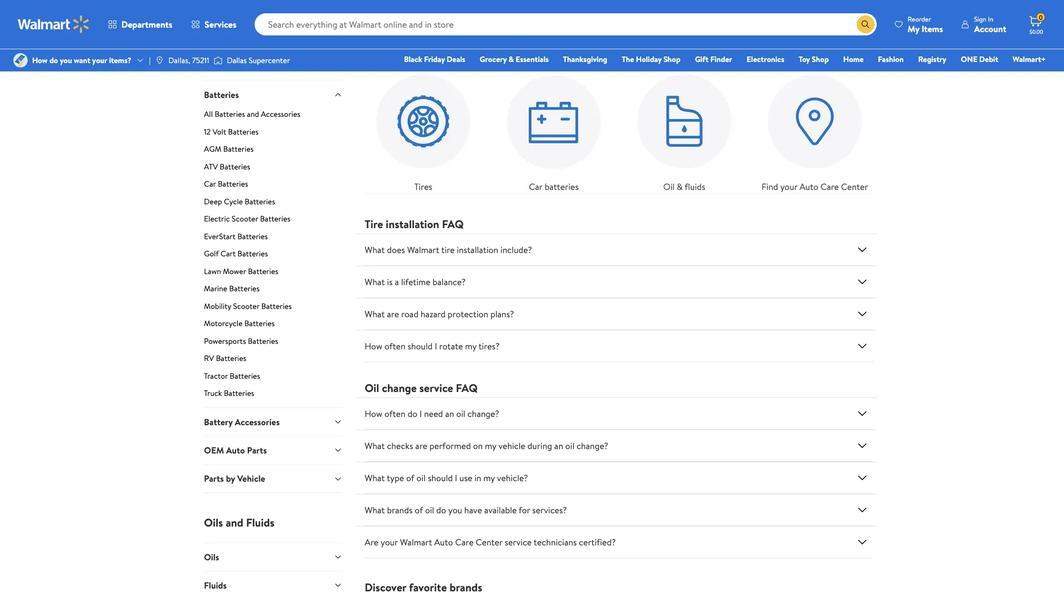 Task type: locate. For each thing, give the bounding box(es) containing it.
1 horizontal spatial do
[[408, 408, 418, 420]]

services up thanksgiving
[[571, 5, 598, 15]]

see up finder
[[731, 5, 744, 15]]

car batteries link
[[204, 179, 343, 194]]

how often do i need an oil change?
[[365, 408, 499, 420]]

shop right holiday
[[664, 54, 681, 65]]

i left need
[[420, 408, 422, 420]]

1 vertical spatial oil
[[365, 381, 379, 396]]

accessories up supercenter
[[268, 24, 324, 39]]

1 horizontal spatial and
[[247, 109, 259, 119]]

auto inside dropdown button
[[226, 445, 245, 457]]

1 vertical spatial your
[[781, 181, 798, 193]]

brands
[[387, 505, 413, 517], [450, 580, 483, 596]]

by inside the "parts by vehicle" 'dropdown button'
[[226, 473, 235, 485]]

motorcycle
[[204, 318, 243, 329]]

0 vertical spatial service
[[408, 5, 432, 15]]

friday
[[424, 54, 445, 65]]

see services up thanksgiving
[[557, 5, 598, 15]]

0 horizontal spatial do
[[49, 55, 58, 66]]

atv
[[204, 161, 218, 172]]

0 vertical spatial an
[[445, 408, 454, 420]]

1 horizontal spatial you
[[449, 505, 462, 517]]

how for how often do i need an oil change?
[[365, 408, 383, 420]]

batteries down all batteries and accessories
[[228, 126, 259, 137]]

see services list item up toy at the right
[[706, 0, 881, 27]]

1 vertical spatial scooter
[[233, 301, 260, 312]]

0 vertical spatial center
[[842, 181, 869, 193]]

what left checks
[[365, 440, 385, 453]]

batteries down marine batteries "link"
[[262, 301, 292, 312]]

walmart left tire
[[407, 244, 440, 256]]

 image
[[13, 53, 28, 68], [214, 55, 223, 66], [155, 56, 164, 65]]

0 horizontal spatial car
[[204, 179, 216, 189]]

see services for see services link associated with 2nd "see services" list item from the right
[[557, 5, 598, 15]]

1 vertical spatial my
[[485, 440, 497, 453]]

a right is
[[395, 276, 399, 288]]

faq up how often do i need an oil change?
[[456, 381, 478, 396]]

plans?
[[491, 308, 514, 321]]

service inside list item
[[408, 5, 432, 15]]

1 vertical spatial parts
[[247, 445, 267, 457]]

oil down what type of oil should i use in my vehicle?
[[425, 505, 434, 517]]

1 horizontal spatial by
[[392, 39, 403, 55]]

2 horizontal spatial shop
[[812, 54, 829, 65]]

my right in
[[484, 473, 495, 485]]

& for oil & fluids
[[677, 181, 683, 193]]

1 vertical spatial accessories
[[261, 109, 301, 119]]

1 horizontal spatial shop
[[664, 54, 681, 65]]

service up need
[[420, 381, 453, 396]]

discover
[[365, 580, 407, 596]]

auto right oem on the left
[[226, 445, 245, 457]]

your right find
[[781, 181, 798, 193]]

your inside list
[[781, 181, 798, 193]]

1 horizontal spatial an
[[555, 440, 564, 453]]

are
[[387, 308, 399, 321], [416, 440, 428, 453]]

what left is
[[365, 276, 385, 288]]

see
[[557, 5, 569, 15], [731, 5, 744, 15]]

1 list from the top
[[358, 0, 881, 27]]

my for vehicle
[[485, 440, 497, 453]]

car for car batteries
[[529, 181, 543, 193]]

1 horizontal spatial change?
[[577, 440, 609, 453]]

0 vertical spatial should
[[408, 341, 433, 353]]

accessories down truck batteries link
[[235, 416, 280, 428]]

home link
[[839, 53, 869, 65]]

0 horizontal spatial a
[[395, 276, 399, 288]]

scooter for electric
[[232, 213, 258, 224]]

1 horizontal spatial car
[[529, 181, 543, 193]]

accessories for auto parts & accessories
[[268, 24, 324, 39]]

see for 1st "see services" list item from right
[[731, 5, 744, 15]]

0 horizontal spatial shop
[[365, 39, 389, 55]]

see for 2nd "see services" list item from the right
[[557, 5, 569, 15]]

2 see services link from the left
[[713, 0, 874, 18]]

walmart+ link
[[1008, 53, 1051, 65]]

 image right |
[[155, 56, 164, 65]]

the holiday shop link
[[617, 53, 686, 65]]

car
[[204, 179, 216, 189], [529, 181, 543, 193]]

walmart+
[[1013, 54, 1046, 65]]

i left the rotate
[[435, 341, 437, 353]]

by left vehicle
[[226, 473, 235, 485]]

oil inside list
[[664, 181, 675, 193]]

in
[[989, 14, 994, 24]]

should left use
[[428, 473, 453, 485]]

1 horizontal spatial  image
[[155, 56, 164, 65]]

deep cycle batteries
[[204, 196, 275, 207]]

deals
[[447, 54, 466, 65]]

car inside list
[[529, 181, 543, 193]]

what left road
[[365, 308, 385, 321]]

0 horizontal spatial &
[[258, 24, 265, 39]]

2 horizontal spatial &
[[677, 181, 683, 193]]

a right book
[[402, 5, 406, 15]]

dallas
[[227, 55, 247, 66]]

2 see services from the left
[[731, 5, 772, 15]]

oils down parts by vehicle
[[204, 515, 223, 531]]

battery
[[204, 416, 233, 428]]

change? right 'during'
[[577, 440, 609, 453]]

0 vertical spatial scooter
[[232, 213, 258, 224]]

0 horizontal spatial brands
[[387, 505, 413, 517]]

you left have
[[449, 505, 462, 517]]

shop
[[365, 39, 389, 55], [664, 54, 681, 65], [812, 54, 829, 65]]

see services
[[557, 5, 598, 15], [731, 5, 772, 15]]

0 horizontal spatial center
[[476, 537, 503, 549]]

of right the type
[[406, 473, 415, 485]]

technicians
[[534, 537, 577, 549]]

and down parts by vehicle
[[226, 515, 244, 531]]

the holiday shop
[[622, 54, 681, 65]]

2 oils from the top
[[204, 552, 219, 564]]

1 vertical spatial fluids
[[204, 580, 227, 592]]

an right need
[[445, 408, 454, 420]]

1 vertical spatial &
[[509, 54, 514, 65]]

do left need
[[408, 408, 418, 420]]

see services link up the
[[539, 0, 700, 18]]

protection
[[448, 308, 489, 321]]

car left batteries
[[529, 181, 543, 193]]

see services link
[[539, 0, 700, 18], [713, 0, 874, 18]]

2 vertical spatial do
[[437, 505, 446, 517]]

0 vertical spatial my
[[465, 341, 477, 353]]

 image for dallas, 75211
[[155, 56, 164, 65]]

by for parts
[[226, 473, 235, 485]]

golf
[[204, 248, 219, 259]]

0 vertical spatial walmart
[[407, 244, 440, 256]]

electronics link
[[742, 53, 790, 65]]

batteries inside "link"
[[229, 283, 260, 294]]

agm
[[204, 144, 222, 154]]

walmart right are
[[400, 537, 432, 549]]

what up are
[[365, 505, 385, 517]]

what checks are performed on my vehicle during an oil change?
[[365, 440, 609, 453]]

1 vertical spatial care
[[455, 537, 474, 549]]

your right are
[[381, 537, 398, 549]]

0 horizontal spatial by
[[226, 473, 235, 485]]

see up thanksgiving
[[557, 5, 569, 15]]

2 vertical spatial my
[[484, 473, 495, 485]]

available
[[485, 505, 517, 517]]

1 vertical spatial installation
[[457, 244, 499, 256]]

brands down the type
[[387, 505, 413, 517]]

registry link
[[914, 53, 952, 65]]

oil for oil & fluids
[[664, 181, 675, 193]]

walmart
[[407, 244, 440, 256], [400, 537, 432, 549]]

1 vertical spatial walmart
[[400, 537, 432, 549]]

accessories for all batteries and accessories
[[261, 109, 301, 119]]

discover favorite brands
[[365, 580, 483, 596]]

0 horizontal spatial  image
[[13, 53, 28, 68]]

& inside list
[[677, 181, 683, 193]]

2 vertical spatial list
[[358, 595, 881, 599]]

fluids inside dropdown button
[[204, 580, 227, 592]]

see services link up toy at the right
[[713, 0, 874, 18]]

0 vertical spatial oil
[[664, 181, 675, 193]]

2 what from the top
[[365, 276, 385, 288]]

lawn mower batteries
[[204, 266, 279, 277]]

 image right the 75211
[[214, 55, 223, 66]]

batteries up truck batteries
[[230, 371, 260, 381]]

0 horizontal spatial see services
[[557, 5, 598, 15]]

1 see services from the left
[[557, 5, 598, 15]]

0 vertical spatial are
[[387, 308, 399, 321]]

& right grocery
[[509, 54, 514, 65]]

0 vertical spatial fluids
[[246, 515, 275, 531]]

what for what are road hazard protection plans?
[[365, 308, 385, 321]]

batteries down deep cycle batteries link
[[260, 213, 291, 224]]

how down "change"
[[365, 408, 383, 420]]

holiday
[[636, 54, 662, 65]]

sign
[[975, 14, 987, 24]]

of down what type of oil should i use in my vehicle?
[[415, 505, 423, 517]]

1 vertical spatial often
[[385, 408, 406, 420]]

i for need
[[420, 408, 422, 420]]

search icon image
[[862, 20, 871, 29]]

2 vertical spatial accessories
[[235, 416, 280, 428]]

what does walmart tire installation include? image
[[856, 244, 870, 257]]

parts down oem on the left
[[204, 473, 224, 485]]

1 horizontal spatial of
[[415, 505, 423, 517]]

0 horizontal spatial care
[[455, 537, 474, 549]]

2 horizontal spatial i
[[455, 473, 458, 485]]

type
[[387, 473, 404, 485]]

0 horizontal spatial services
[[571, 5, 598, 15]]

cart
[[221, 248, 236, 259]]

should left the rotate
[[408, 341, 433, 353]]

$0.00
[[1030, 28, 1044, 35]]

1 vertical spatial are
[[416, 440, 428, 453]]

are your walmart auto care center service technicians certified? image
[[856, 536, 870, 550]]

do left have
[[437, 505, 446, 517]]

1 what from the top
[[365, 244, 385, 256]]

 image down walmart image
[[13, 53, 28, 68]]

account
[[975, 22, 1007, 35]]

0 vertical spatial care
[[821, 181, 839, 193]]

batteries up 12 volt batteries
[[215, 109, 245, 119]]

what for what does walmart tire installation include?
[[365, 244, 385, 256]]

tires link
[[365, 63, 482, 194]]

0 vertical spatial oils
[[204, 515, 223, 531]]

1 oils from the top
[[204, 515, 223, 531]]

book a service link
[[365, 0, 526, 18]]

list for shop by category
[[358, 54, 881, 194]]

1 horizontal spatial your
[[381, 537, 398, 549]]

& left fluids
[[677, 181, 683, 193]]

see services up electronics at the right of page
[[731, 5, 772, 15]]

your right want
[[92, 55, 107, 66]]

0 vertical spatial faq
[[442, 216, 464, 232]]

often for do
[[385, 408, 406, 420]]

oils for oils and fluids
[[204, 515, 223, 531]]

3 list from the top
[[358, 595, 881, 599]]

2 horizontal spatial do
[[437, 505, 446, 517]]

how often should i rotate my tires? image
[[856, 340, 870, 353]]

batteries down car batteries link
[[245, 196, 275, 207]]

accessories up 12 volt batteries link
[[261, 109, 301, 119]]

my
[[908, 22, 920, 35]]

0 vertical spatial by
[[392, 39, 403, 55]]

parts up the dallas
[[230, 24, 255, 39]]

everstart batteries link
[[204, 231, 343, 246]]

1 see from the left
[[557, 5, 569, 15]]

1 see services link from the left
[[539, 0, 700, 18]]

are left road
[[387, 308, 399, 321]]

Search search field
[[255, 13, 877, 35]]

0 horizontal spatial i
[[420, 408, 422, 420]]

0 vertical spatial your
[[92, 55, 107, 66]]

& up "dallas supercenter"
[[258, 24, 265, 39]]

oil change service faq
[[365, 381, 478, 396]]

scooter down the deep cycle batteries
[[232, 213, 258, 224]]

1 horizontal spatial see
[[731, 5, 744, 15]]

1 vertical spatial i
[[420, 408, 422, 420]]

3 what from the top
[[365, 308, 385, 321]]

oil left fluids
[[664, 181, 675, 193]]

installation up does
[[386, 216, 440, 232]]

1 vertical spatial and
[[226, 515, 244, 531]]

what left does
[[365, 244, 385, 256]]

a
[[402, 5, 406, 15], [395, 276, 399, 288]]

do left want
[[49, 55, 58, 66]]

one
[[961, 54, 978, 65]]

by left black
[[392, 39, 403, 55]]

2 vertical spatial i
[[455, 473, 458, 485]]

1 vertical spatial oils
[[204, 552, 219, 564]]

tire installation faq
[[365, 216, 464, 232]]

list for discover favorite brands
[[358, 595, 881, 599]]

service for change
[[420, 381, 453, 396]]

fluids button
[[204, 572, 343, 599]]

1 horizontal spatial &
[[509, 54, 514, 65]]

change
[[382, 381, 417, 396]]

i left use
[[455, 473, 458, 485]]

batteries up all
[[204, 88, 239, 101]]

installation right tire
[[457, 244, 499, 256]]

auto up the 75211
[[204, 24, 228, 39]]

oil left "change"
[[365, 381, 379, 396]]

0 vertical spatial you
[[60, 55, 72, 66]]

of for brands
[[415, 505, 423, 517]]

shop left black
[[365, 39, 389, 55]]

service down for
[[505, 537, 532, 549]]

2 horizontal spatial  image
[[214, 55, 223, 66]]

2 see from the left
[[731, 5, 744, 15]]

1 horizontal spatial see services
[[731, 5, 772, 15]]

list
[[358, 0, 881, 27], [358, 54, 881, 194], [358, 595, 881, 599]]

2 vertical spatial your
[[381, 537, 398, 549]]

0 vertical spatial installation
[[386, 216, 440, 232]]

of for type
[[406, 473, 415, 485]]

favorite
[[409, 580, 447, 596]]

faq up what does walmart tire installation include?
[[442, 216, 464, 232]]

often down road
[[385, 341, 406, 353]]

change? up what checks are performed on my vehicle during an oil change?
[[468, 408, 499, 420]]

oil for oil change service faq
[[365, 381, 379, 396]]

2 often from the top
[[385, 408, 406, 420]]

0 horizontal spatial oil
[[365, 381, 379, 396]]

0
[[1039, 13, 1043, 22]]

what left the type
[[365, 473, 385, 485]]

services up electronics at the right of page
[[745, 5, 772, 15]]

what for what type of oil should i use in my vehicle?
[[365, 473, 385, 485]]

a inside list item
[[402, 5, 406, 15]]

1 horizontal spatial services
[[745, 5, 772, 15]]

oils inside dropdown button
[[204, 552, 219, 564]]

on
[[473, 440, 483, 453]]

see services list item up the
[[532, 0, 706, 27]]

vehicle
[[237, 473, 265, 485]]

marine batteries
[[204, 283, 260, 294]]

4 what from the top
[[365, 440, 385, 453]]

0 vertical spatial and
[[247, 109, 259, 119]]

0 vertical spatial accessories
[[268, 24, 324, 39]]

batteries up lawn mower batteries
[[238, 248, 268, 259]]

mobility scooter batteries link
[[204, 301, 343, 316]]

grocery & essentials link
[[475, 53, 554, 65]]

0 horizontal spatial of
[[406, 473, 415, 485]]

1 horizontal spatial care
[[821, 181, 839, 193]]

2 list from the top
[[358, 54, 881, 194]]

your for are your walmart auto care center service technicians certified?
[[381, 537, 398, 549]]

black friday deals link
[[399, 53, 471, 65]]

batteries down motorcycle batteries link
[[248, 336, 278, 347]]

golf cart batteries link
[[204, 248, 343, 264]]

1 vertical spatial list
[[358, 54, 881, 194]]

rotate
[[439, 341, 463, 353]]

how up "change"
[[365, 341, 383, 353]]

and
[[247, 109, 259, 119], [226, 515, 244, 531]]

see services list item
[[532, 0, 706, 27], [706, 0, 881, 27]]

i
[[435, 341, 437, 353], [420, 408, 422, 420], [455, 473, 458, 485]]

scooter for mobility
[[233, 301, 260, 312]]

essentials
[[516, 54, 549, 65]]

scooter up motorcycle batteries
[[233, 301, 260, 312]]

0 vertical spatial i
[[435, 341, 437, 353]]

0 vertical spatial do
[[49, 55, 58, 66]]

accessories inside dropdown button
[[235, 416, 280, 428]]

parts up vehicle
[[247, 445, 267, 457]]

marine batteries link
[[204, 283, 343, 299]]

6 what from the top
[[365, 505, 385, 517]]

batteries button
[[204, 80, 343, 109]]

2 vertical spatial &
[[677, 181, 683, 193]]

how
[[32, 55, 48, 66], [365, 341, 383, 353], [365, 408, 383, 420]]

what brands of oil do you have available for services? image
[[856, 504, 870, 517]]

registry
[[919, 54, 947, 65]]

0 horizontal spatial see services link
[[539, 0, 700, 18]]

1 vertical spatial brands
[[450, 580, 483, 596]]

oils down oils and fluids
[[204, 552, 219, 564]]

batteries down lawn mower batteries
[[229, 283, 260, 294]]

1 vertical spatial of
[[415, 505, 423, 517]]

service right book
[[408, 5, 432, 15]]

what brands of oil do you have available for services?
[[365, 505, 567, 517]]

1 horizontal spatial brands
[[450, 580, 483, 596]]

what
[[365, 244, 385, 256], [365, 276, 385, 288], [365, 308, 385, 321], [365, 440, 385, 453], [365, 473, 385, 485], [365, 505, 385, 517]]

marine
[[204, 283, 227, 294]]

my right the "on"
[[485, 440, 497, 453]]

1 often from the top
[[385, 341, 406, 353]]

atv batteries link
[[204, 161, 343, 176]]

you left want
[[60, 55, 72, 66]]

center
[[842, 181, 869, 193], [476, 537, 503, 549]]

0 vertical spatial a
[[402, 5, 406, 15]]

1 vertical spatial faq
[[456, 381, 478, 396]]

oil right the type
[[417, 473, 426, 485]]

1 horizontal spatial a
[[402, 5, 406, 15]]

book a service list item
[[358, 0, 532, 27]]

5 what from the top
[[365, 473, 385, 485]]

1 horizontal spatial installation
[[457, 244, 499, 256]]

brands right favorite
[[450, 580, 483, 596]]

my
[[465, 341, 477, 353], [485, 440, 497, 453], [484, 473, 495, 485]]

list containing tires
[[358, 54, 881, 194]]

care
[[821, 181, 839, 193], [455, 537, 474, 549]]

sign in account
[[975, 14, 1007, 35]]

how down walmart image
[[32, 55, 48, 66]]



Task type: describe. For each thing, give the bounding box(es) containing it.
car for car batteries
[[204, 179, 216, 189]]

service for a
[[408, 5, 432, 15]]

all batteries and accessories
[[204, 109, 301, 119]]

batteries down tractor batteries
[[224, 388, 254, 399]]

your for find your auto care center
[[781, 181, 798, 193]]

rv batteries link
[[204, 353, 343, 368]]

mobility
[[204, 301, 231, 312]]

i for rotate
[[435, 341, 437, 353]]

services?
[[533, 505, 567, 517]]

1 vertical spatial you
[[449, 505, 462, 517]]

tractor
[[204, 371, 228, 381]]

batteries up tractor batteries
[[216, 353, 247, 364]]

batteries up cycle
[[218, 179, 248, 189]]

powersports batteries
[[204, 336, 278, 347]]

during
[[528, 440, 552, 453]]

12 volt batteries
[[204, 126, 259, 137]]

oils button
[[204, 543, 343, 572]]

walmart for tire
[[407, 244, 440, 256]]

does
[[387, 244, 405, 256]]

battery accessories
[[204, 416, 280, 428]]

toy shop
[[799, 54, 829, 65]]

services
[[205, 18, 237, 30]]

1 vertical spatial an
[[555, 440, 564, 453]]

what type of oil should i use in my vehicle? image
[[856, 472, 870, 485]]

how for how often should i rotate my tires?
[[365, 341, 383, 353]]

thanksgiving
[[563, 54, 608, 65]]

and inside all batteries and accessories link
[[247, 109, 259, 119]]

0 vertical spatial parts
[[230, 24, 255, 39]]

volt
[[213, 126, 226, 137]]

everstart batteries
[[204, 231, 268, 242]]

what for what is a lifetime balance?
[[365, 276, 385, 288]]

services button
[[182, 11, 246, 38]]

parts by vehicle
[[204, 473, 265, 485]]

what for what checks are performed on my vehicle during an oil change?
[[365, 440, 385, 453]]

oil & fluids link
[[626, 63, 743, 194]]

what is a lifetime balance? image
[[856, 276, 870, 289]]

batteries down golf cart batteries link
[[248, 266, 279, 277]]

12 volt batteries link
[[204, 126, 343, 141]]

find your auto care center
[[762, 181, 869, 193]]

0 horizontal spatial you
[[60, 55, 72, 66]]

auto down what brands of oil do you have available for services?
[[435, 537, 453, 549]]

finder
[[711, 54, 733, 65]]

are your walmart auto care center service technicians certified?
[[365, 537, 616, 549]]

thanksgiving link
[[558, 53, 613, 65]]

lifetime
[[401, 276, 431, 288]]

1 vertical spatial should
[[428, 473, 453, 485]]

all batteries and accessories link
[[204, 109, 343, 124]]

in
[[475, 473, 482, 485]]

tractor batteries
[[204, 371, 260, 381]]

75211
[[192, 55, 209, 66]]

need
[[424, 408, 443, 420]]

truck
[[204, 388, 222, 399]]

powersports batteries link
[[204, 336, 343, 351]]

is
[[387, 276, 393, 288]]

2 see services list item from the left
[[706, 0, 881, 27]]

how often do i need an oil change? image
[[856, 408, 870, 421]]

car batteries
[[204, 179, 248, 189]]

0 horizontal spatial your
[[92, 55, 107, 66]]

powersports
[[204, 336, 246, 347]]

oil right 'during'
[[566, 440, 575, 453]]

home
[[844, 54, 864, 65]]

0 horizontal spatial and
[[226, 515, 244, 531]]

oils for oils
[[204, 552, 219, 564]]

electric scooter batteries
[[204, 213, 291, 224]]

book
[[383, 5, 400, 15]]

what is a lifetime balance?
[[365, 276, 466, 288]]

find
[[762, 181, 779, 193]]

departments
[[121, 18, 173, 30]]

 image for dallas supercenter
[[214, 55, 223, 66]]

1 vertical spatial do
[[408, 408, 418, 420]]

what for what brands of oil do you have available for services?
[[365, 505, 385, 517]]

grocery & essentials
[[480, 54, 549, 65]]

parts inside dropdown button
[[247, 445, 267, 457]]

see services for see services link related to 1st "see services" list item from right
[[731, 5, 772, 15]]

debit
[[980, 54, 999, 65]]

1 horizontal spatial fluids
[[246, 515, 275, 531]]

2 vertical spatial service
[[505, 537, 532, 549]]

0 horizontal spatial are
[[387, 308, 399, 321]]

departments button
[[99, 11, 182, 38]]

mower
[[223, 266, 246, 277]]

agm batteries link
[[204, 144, 343, 159]]

vehicle
[[499, 440, 526, 453]]

1 services from the left
[[571, 5, 598, 15]]

road
[[401, 308, 419, 321]]

electronics
[[747, 54, 785, 65]]

auto parts & accessories
[[204, 24, 324, 39]]

& for grocery & essentials
[[509, 54, 514, 65]]

dallas, 75211
[[168, 55, 209, 66]]

my for tires?
[[465, 341, 477, 353]]

list containing book a service
[[358, 0, 881, 27]]

see services link for 2nd "see services" list item from the right
[[539, 0, 700, 18]]

what are road hazard protection plans? image
[[856, 308, 870, 321]]

truck batteries link
[[204, 388, 343, 408]]

1 horizontal spatial center
[[842, 181, 869, 193]]

balance?
[[433, 276, 466, 288]]

gift finder link
[[690, 53, 738, 65]]

see services link for 1st "see services" list item from right
[[713, 0, 874, 18]]

supercenter
[[249, 55, 290, 66]]

fluids
[[685, 181, 706, 193]]

electric
[[204, 213, 230, 224]]

by for shop
[[392, 39, 403, 55]]

all
[[204, 109, 213, 119]]

auto right find
[[800, 181, 819, 193]]

batteries
[[545, 181, 579, 193]]

dallas,
[[168, 55, 190, 66]]

0 horizontal spatial an
[[445, 408, 454, 420]]

performed
[[430, 440, 471, 453]]

what checks are performed on my vehicle during an oil change? image
[[856, 440, 870, 453]]

batteries down electric scooter batteries on the left top of the page
[[238, 231, 268, 242]]

rv
[[204, 353, 214, 364]]

car batteries
[[529, 181, 579, 193]]

lawn
[[204, 266, 221, 277]]

vehicle?
[[497, 473, 528, 485]]

car batteries link
[[495, 63, 613, 194]]

0 horizontal spatial installation
[[386, 216, 440, 232]]

batteries down agm batteries
[[220, 161, 250, 172]]

oem auto parts
[[204, 445, 267, 457]]

batteries down 12 volt batteries
[[223, 144, 254, 154]]

toy
[[799, 54, 810, 65]]

how do you want your items?
[[32, 55, 131, 66]]

batteries down mobility scooter batteries link
[[245, 318, 275, 329]]

1 vertical spatial center
[[476, 537, 503, 549]]

category
[[406, 39, 449, 55]]

book a service
[[383, 5, 432, 15]]

toy shop link
[[794, 53, 834, 65]]

1 vertical spatial a
[[395, 276, 399, 288]]

walmart for auto
[[400, 537, 432, 549]]

battery accessories button
[[204, 408, 343, 436]]

1 see services list item from the left
[[532, 0, 706, 27]]

parts inside 'dropdown button'
[[204, 473, 224, 485]]

reorder
[[908, 14, 932, 24]]

batteries inside dropdown button
[[204, 88, 239, 101]]

grocery
[[480, 54, 507, 65]]

oil right need
[[456, 408, 466, 420]]

2 services from the left
[[745, 5, 772, 15]]

0 horizontal spatial change?
[[468, 408, 499, 420]]

Walmart Site-Wide search field
[[255, 13, 877, 35]]

how for how do you want your items?
[[32, 55, 48, 66]]

what does walmart tire installation include?
[[365, 244, 532, 256]]

care inside list
[[821, 181, 839, 193]]

 image for how do you want your items?
[[13, 53, 28, 68]]

motorcycle batteries link
[[204, 318, 343, 334]]

items?
[[109, 55, 131, 66]]

fashion
[[879, 54, 904, 65]]

rv batteries
[[204, 353, 247, 364]]

mobility scooter batteries
[[204, 301, 292, 312]]

often for should
[[385, 341, 406, 353]]

walmart image
[[18, 16, 90, 33]]



Task type: vqa. For each thing, say whether or not it's contained in the screenshot.
stock within Shipping Out Of Stock
no



